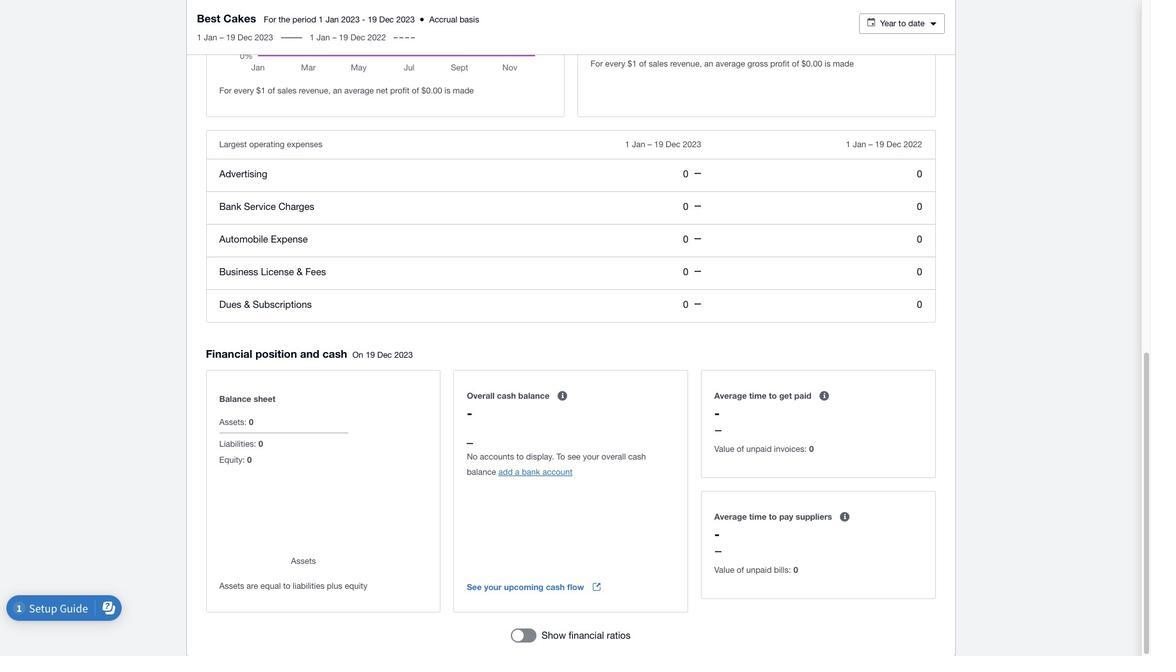 Task type: describe. For each thing, give the bounding box(es) containing it.
$1 for of sales revenue, an average gross profit of
[[628, 59, 637, 68]]

pay
[[780, 512, 794, 522]]

average time to get paid
[[715, 391, 812, 401]]

charges
[[279, 201, 315, 212]]

cash inside no accounts to display. to see your overall cash balance
[[629, 452, 646, 462]]

$0.00 for of sales revenue, an average gross profit of
[[802, 59, 823, 68]]

liabilities
[[293, 582, 325, 591]]

liabilities:
[[219, 440, 256, 449]]

add a bank account
[[499, 468, 573, 477]]

accrual
[[430, 15, 458, 24]]

value of unpaid invoices: 0
[[715, 444, 814, 454]]

every for of sales revenue, an average gross profit of
[[606, 59, 626, 68]]

2023 inside financial position and cash on 19 dec 2023
[[395, 350, 413, 360]]

is for of sales revenue, an average net profit of
[[445, 86, 451, 95]]

position
[[256, 347, 297, 361]]

liabilities: 0 equity: 0
[[219, 439, 263, 465]]

accounts
[[480, 452, 515, 462]]

for for for the period 1 jan 2023 - 19 dec 2023  ●  accrual basis
[[264, 15, 276, 24]]

sheet
[[254, 394, 276, 404]]

to for no accounts to display. to see your overall cash balance
[[517, 452, 524, 462]]

automobile expense
[[219, 234, 308, 244]]

your inside no accounts to display. to see your overall cash balance
[[583, 452, 600, 462]]

unpaid for get
[[747, 445, 772, 454]]

of inside value of unpaid bills: 0
[[737, 566, 744, 575]]

business license & fees
[[219, 266, 326, 277]]

expenses
[[287, 139, 323, 149]]

for for for every $1 of sales revenue, an average gross profit of $0.00 is made
[[591, 59, 603, 68]]

show financial ratios
[[542, 631, 631, 641]]

profit for gross
[[771, 59, 790, 68]]

assets:
[[219, 418, 247, 427]]

more information image
[[812, 383, 838, 409]]

show
[[542, 631, 566, 641]]

suppliers
[[796, 512, 833, 522]]

financial position and cash on 19 dec 2023
[[206, 347, 413, 361]]

expense
[[271, 234, 308, 244]]

overall cash balance
[[467, 391, 550, 401]]

profit for net
[[391, 86, 410, 95]]

assets: 0
[[219, 417, 254, 427]]

value for average time to get paid
[[715, 445, 735, 454]]

operating
[[249, 139, 285, 149]]

for the period 1 jan 2023 - 19 dec 2023  ●  accrual basis
[[264, 15, 480, 24]]

bank
[[219, 201, 242, 212]]

2022 for largest operating expenses
[[904, 139, 923, 149]]

see
[[467, 583, 482, 593]]

year to date button
[[860, 13, 945, 34]]

subscriptions
[[253, 299, 312, 310]]

to for average time to get paid
[[769, 391, 777, 401]]

- right period at the top left of the page
[[362, 15, 366, 24]]

year
[[881, 19, 897, 28]]

add
[[499, 468, 513, 477]]

to right equal
[[283, 582, 291, 591]]

average for average time to pay suppliers
[[715, 512, 747, 522]]

license
[[261, 266, 294, 277]]

1 horizontal spatial &
[[297, 266, 303, 277]]

cash inside button
[[546, 583, 565, 593]]

net
[[376, 86, 388, 95]]

assets are equal to liabilities plus equity
[[219, 582, 368, 591]]

largest operating expenses
[[219, 139, 323, 149]]

largest operating expenses element
[[207, 130, 936, 322]]

bank
[[522, 468, 541, 477]]

time for get
[[750, 391, 767, 401]]

an for net
[[333, 86, 342, 95]]

average time to pay suppliers
[[715, 512, 833, 522]]

invoices:
[[775, 445, 807, 454]]

paid
[[795, 391, 812, 401]]

every for of sales revenue, an average net profit of
[[234, 86, 254, 95]]

year to date
[[881, 19, 925, 28]]

1 jan – 19 dec 2022 for largest operating expenses
[[846, 139, 923, 149]]

flow
[[568, 583, 585, 593]]

automobile
[[219, 234, 268, 244]]

cakes
[[224, 12, 256, 25]]

average for average time to get paid
[[715, 391, 747, 401]]

plus
[[327, 582, 343, 591]]

more information image for overall cash balance
[[550, 383, 576, 409]]

and
[[300, 347, 320, 361]]

revenue, for of sales revenue, an average net profit of
[[299, 86, 331, 95]]

dues & subscriptions
[[219, 299, 312, 310]]

no
[[467, 452, 478, 462]]

dues
[[219, 299, 242, 310]]

sales for of sales revenue, an average net profit of
[[278, 86, 297, 95]]

get
[[780, 391, 793, 401]]

of inside the value of unpaid invoices: 0
[[737, 445, 744, 454]]

dec inside financial position and cash on 19 dec 2023
[[378, 350, 392, 360]]

made for for every $1 of sales revenue, an average net profit of $0.00 is made
[[453, 86, 474, 95]]

upcoming
[[504, 583, 544, 593]]

- for average time to get paid
[[715, 406, 720, 422]]

the
[[279, 15, 290, 24]]

balance sheet
[[219, 394, 276, 404]]



Task type: vqa. For each thing, say whether or not it's contained in the screenshot.
Intro Banner body "element"
no



Task type: locate. For each thing, give the bounding box(es) containing it.
0 horizontal spatial every
[[234, 86, 254, 95]]

profit
[[771, 59, 790, 68], [391, 86, 410, 95]]

0 horizontal spatial sales
[[278, 86, 297, 95]]

- up value of unpaid bills: 0
[[715, 527, 720, 543]]

1 horizontal spatial balance
[[519, 391, 550, 401]]

19 inside financial position and cash on 19 dec 2023
[[366, 350, 375, 360]]

2 vertical spatial for
[[219, 86, 232, 95]]

dec
[[379, 15, 394, 24], [238, 33, 253, 42], [351, 33, 365, 42], [666, 139, 681, 149], [887, 139, 902, 149], [378, 350, 392, 360]]

1 vertical spatial for
[[591, 59, 603, 68]]

&
[[297, 266, 303, 277], [244, 299, 250, 310]]

date
[[909, 19, 925, 28]]

value inside the value of unpaid invoices: 0
[[715, 445, 735, 454]]

unpaid left bills:
[[747, 566, 772, 575]]

$0.00 for of sales revenue, an average net profit of
[[422, 86, 443, 95]]

average
[[716, 59, 746, 68], [345, 86, 374, 95]]

1 vertical spatial value
[[715, 566, 735, 575]]

average
[[715, 391, 747, 401], [715, 512, 747, 522]]

value for average time to pay suppliers
[[715, 566, 735, 575]]

1 horizontal spatial every
[[606, 59, 626, 68]]

revenue, for of sales revenue, an average gross profit of
[[671, 59, 702, 68]]

cash
[[323, 347, 348, 361], [497, 391, 516, 401], [629, 452, 646, 462], [546, 583, 565, 593]]

to right year
[[899, 19, 907, 28]]

balance
[[519, 391, 550, 401], [467, 468, 496, 477]]

2 value from the top
[[715, 566, 735, 575]]

- down overall
[[467, 406, 473, 422]]

display.
[[527, 452, 555, 462]]

largest
[[219, 139, 247, 149]]

0 vertical spatial 2022
[[368, 33, 386, 42]]

1 average from the top
[[715, 391, 747, 401]]

assets
[[219, 582, 244, 591]]

revenue,
[[671, 59, 702, 68], [299, 86, 331, 95]]

1 horizontal spatial 1 jan – 19 dec 2022
[[846, 139, 923, 149]]

2 time from the top
[[750, 512, 767, 522]]

made for for every $1 of sales revenue, an average gross profit of $0.00 is made
[[834, 59, 855, 68]]

0 vertical spatial $0.00
[[802, 59, 823, 68]]

equity:
[[219, 456, 245, 465]]

1 vertical spatial an
[[333, 86, 342, 95]]

0 vertical spatial $1
[[628, 59, 637, 68]]

$0.00 right 'net'
[[422, 86, 443, 95]]

0 vertical spatial average
[[715, 391, 747, 401]]

1 horizontal spatial sales
[[649, 59, 668, 68]]

to up a
[[517, 452, 524, 462]]

best
[[197, 12, 221, 25]]

on
[[353, 350, 364, 360]]

profit right gross
[[771, 59, 790, 68]]

financial
[[569, 631, 605, 641]]

1 horizontal spatial $1
[[628, 59, 637, 68]]

0 horizontal spatial profit
[[391, 86, 410, 95]]

1
[[319, 15, 323, 24], [197, 33, 202, 42], [310, 33, 315, 42], [625, 139, 630, 149], [846, 139, 851, 149]]

0 horizontal spatial revenue,
[[299, 86, 331, 95]]

equal
[[261, 582, 281, 591]]

add a bank account link
[[499, 465, 573, 481]]

1 jan – 19 dec 2022 inside largest operating expenses element
[[846, 139, 923, 149]]

unpaid inside the value of unpaid invoices: 0
[[747, 445, 772, 454]]

2022 for 1 jan
[[368, 33, 386, 42]]

2 unpaid from the top
[[747, 566, 772, 575]]

0 horizontal spatial 1 jan – 19 dec 2022
[[310, 33, 386, 42]]

$0.00 right gross
[[802, 59, 823, 68]]

sales
[[649, 59, 668, 68], [278, 86, 297, 95]]

is for of sales revenue, an average gross profit of
[[825, 59, 831, 68]]

see your upcoming cash flow
[[467, 583, 585, 593]]

value of unpaid bills: 0
[[715, 565, 799, 575]]

basis
[[460, 15, 480, 24]]

1 unpaid from the top
[[747, 445, 772, 454]]

average left get
[[715, 391, 747, 401]]

see
[[568, 452, 581, 462]]

0 horizontal spatial &
[[244, 299, 250, 310]]

2023 inside largest operating expenses element
[[683, 139, 702, 149]]

1 vertical spatial time
[[750, 512, 767, 522]]

- down average time to get paid
[[715, 406, 720, 422]]

more information image right pay
[[833, 504, 858, 530]]

an for gross
[[705, 59, 714, 68]]

overall
[[602, 452, 626, 462]]

bills:
[[775, 566, 792, 575]]

see your upcoming cash flow button
[[457, 575, 613, 600]]

profit right 'net'
[[391, 86, 410, 95]]

0 vertical spatial balance
[[519, 391, 550, 401]]

to inside popup button
[[899, 19, 907, 28]]

0 vertical spatial value
[[715, 445, 735, 454]]

service
[[244, 201, 276, 212]]

average left gross
[[716, 59, 746, 68]]

1 vertical spatial $1
[[256, 86, 266, 95]]

time
[[750, 391, 767, 401], [750, 512, 767, 522]]

more information image up to
[[550, 383, 576, 409]]

0 horizontal spatial made
[[453, 86, 474, 95]]

balance down no
[[467, 468, 496, 477]]

a
[[515, 468, 520, 477]]

value
[[715, 445, 735, 454], [715, 566, 735, 575]]

more information image
[[550, 383, 576, 409], [833, 504, 858, 530]]

1 vertical spatial 1 jan – 19 dec 2022
[[846, 139, 923, 149]]

0 horizontal spatial your
[[484, 583, 502, 593]]

1 vertical spatial balance
[[467, 468, 496, 477]]

period
[[293, 15, 316, 24]]

your
[[583, 452, 600, 462], [484, 583, 502, 593]]

advertising
[[219, 168, 267, 179]]

1 vertical spatial made
[[453, 86, 474, 95]]

for every $1 of sales revenue, an average net profit of $0.00 is made
[[219, 86, 474, 95]]

$1
[[628, 59, 637, 68], [256, 86, 266, 95]]

unpaid for pay
[[747, 566, 772, 575]]

1 value from the top
[[715, 445, 735, 454]]

0 vertical spatial average
[[716, 59, 746, 68]]

equity
[[345, 582, 368, 591]]

0 horizontal spatial balance
[[467, 468, 496, 477]]

1 horizontal spatial an
[[705, 59, 714, 68]]

1 horizontal spatial average
[[716, 59, 746, 68]]

1 horizontal spatial more information image
[[833, 504, 858, 530]]

19
[[368, 15, 377, 24], [226, 33, 235, 42], [339, 33, 348, 42], [655, 139, 664, 149], [876, 139, 885, 149], [366, 350, 375, 360]]

0 vertical spatial profit
[[771, 59, 790, 68]]

–
[[220, 33, 224, 42], [333, 33, 337, 42], [648, 139, 652, 149], [869, 139, 873, 149]]

0 vertical spatial 1 jan – 19 dec 2023
[[197, 33, 273, 42]]

0 horizontal spatial for
[[219, 86, 232, 95]]

unpaid inside value of unpaid bills: 0
[[747, 566, 772, 575]]

to for average time to pay suppliers
[[769, 512, 777, 522]]

0 horizontal spatial $0.00
[[422, 86, 443, 95]]

1 vertical spatial average
[[715, 512, 747, 522]]

your inside button
[[484, 583, 502, 593]]

1 vertical spatial every
[[234, 86, 254, 95]]

1 horizontal spatial revenue,
[[671, 59, 702, 68]]

average left 'net'
[[345, 86, 374, 95]]

0 vertical spatial made
[[834, 59, 855, 68]]

1 vertical spatial is
[[445, 86, 451, 95]]

1 vertical spatial 2022
[[904, 139, 923, 149]]

sales for of sales revenue, an average gross profit of
[[649, 59, 668, 68]]

2022 inside largest operating expenses element
[[904, 139, 923, 149]]

average for gross
[[716, 59, 746, 68]]

made
[[834, 59, 855, 68], [453, 86, 474, 95]]

an left gross
[[705, 59, 714, 68]]

0 vertical spatial &
[[297, 266, 303, 277]]

1 horizontal spatial $0.00
[[802, 59, 823, 68]]

0 vertical spatial more information image
[[550, 383, 576, 409]]

0 vertical spatial is
[[825, 59, 831, 68]]

1 vertical spatial 1 jan – 19 dec 2023
[[625, 139, 702, 149]]

an left 'net'
[[333, 86, 342, 95]]

0 vertical spatial your
[[583, 452, 600, 462]]

0 horizontal spatial $1
[[256, 86, 266, 95]]

for every $1 of sales revenue, an average gross profit of $0.00 is made
[[591, 59, 855, 68]]

average left pay
[[715, 512, 747, 522]]

1 horizontal spatial is
[[825, 59, 831, 68]]

1 jan – 19 dec 2022 for 1 jan
[[310, 33, 386, 42]]

1 horizontal spatial profit
[[771, 59, 790, 68]]

0 link
[[918, 168, 923, 179], [684, 168, 689, 179], [918, 201, 923, 212], [684, 201, 689, 212], [918, 234, 923, 244], [684, 234, 689, 245], [918, 266, 923, 277], [684, 266, 689, 277], [918, 299, 923, 310], [684, 299, 689, 310]]

for for for every $1 of sales revenue, an average net profit of $0.00 is made
[[219, 86, 232, 95]]

0 horizontal spatial 1 jan – 19 dec 2023
[[197, 33, 273, 42]]

2 average from the top
[[715, 512, 747, 522]]

0 horizontal spatial 2022
[[368, 33, 386, 42]]

0 vertical spatial every
[[606, 59, 626, 68]]

0 vertical spatial an
[[705, 59, 714, 68]]

1 vertical spatial $0.00
[[422, 86, 443, 95]]

gross
[[748, 59, 769, 68]]

& left fees
[[297, 266, 303, 277]]

- for average time to pay suppliers
[[715, 527, 720, 543]]

to left pay
[[769, 512, 777, 522]]

more information image for average time to pay suppliers
[[833, 504, 858, 530]]

account
[[543, 468, 573, 477]]

time for pay
[[750, 512, 767, 522]]

for
[[264, 15, 276, 24], [591, 59, 603, 68], [219, 86, 232, 95]]

1 vertical spatial sales
[[278, 86, 297, 95]]

1 vertical spatial revenue,
[[299, 86, 331, 95]]

1 horizontal spatial made
[[834, 59, 855, 68]]

time left get
[[750, 391, 767, 401]]

balance inside no accounts to display. to see your overall cash balance
[[467, 468, 496, 477]]

0 horizontal spatial average
[[345, 86, 374, 95]]

& right dues
[[244, 299, 250, 310]]

1 time from the top
[[750, 391, 767, 401]]

2 horizontal spatial for
[[591, 59, 603, 68]]

fees
[[306, 266, 326, 277]]

1 jan – 19 dec 2023 inside largest operating expenses element
[[625, 139, 702, 149]]

0 horizontal spatial is
[[445, 86, 451, 95]]

balance
[[219, 394, 252, 404]]

0 vertical spatial sales
[[649, 59, 668, 68]]

to inside no accounts to display. to see your overall cash balance
[[517, 452, 524, 462]]

- for overall cash balance
[[467, 406, 473, 422]]

to
[[557, 452, 566, 462]]

$0.00
[[802, 59, 823, 68], [422, 86, 443, 95]]

every
[[606, 59, 626, 68], [234, 86, 254, 95]]

bank service charges
[[219, 201, 315, 212]]

1 vertical spatial &
[[244, 299, 250, 310]]

your right see
[[583, 452, 600, 462]]

are
[[247, 582, 258, 591]]

1 vertical spatial your
[[484, 583, 502, 593]]

0 horizontal spatial an
[[333, 86, 342, 95]]

2022
[[368, 33, 386, 42], [904, 139, 923, 149]]

to left get
[[769, 391, 777, 401]]

time left pay
[[750, 512, 767, 522]]

0 vertical spatial time
[[750, 391, 767, 401]]

0 vertical spatial revenue,
[[671, 59, 702, 68]]

0 vertical spatial unpaid
[[747, 445, 772, 454]]

1 jan – 19 dec 2022
[[310, 33, 386, 42], [846, 139, 923, 149]]

2023
[[341, 15, 360, 24], [397, 15, 415, 24], [255, 33, 273, 42], [683, 139, 702, 149], [395, 350, 413, 360]]

1 horizontal spatial 2022
[[904, 139, 923, 149]]

best cakes
[[197, 12, 256, 25]]

1 horizontal spatial your
[[583, 452, 600, 462]]

ratios
[[607, 631, 631, 641]]

balance right overall
[[519, 391, 550, 401]]

value inside value of unpaid bills: 0
[[715, 566, 735, 575]]

your right the see
[[484, 583, 502, 593]]

financial
[[206, 347, 253, 361]]

average for net
[[345, 86, 374, 95]]

is
[[825, 59, 831, 68], [445, 86, 451, 95]]

1 horizontal spatial for
[[264, 15, 276, 24]]

an
[[705, 59, 714, 68], [333, 86, 342, 95]]

0 vertical spatial 1 jan – 19 dec 2022
[[310, 33, 386, 42]]

no accounts to display. to see your overall cash balance
[[467, 452, 646, 477]]

unpaid
[[747, 445, 772, 454], [747, 566, 772, 575]]

1 vertical spatial unpaid
[[747, 566, 772, 575]]

business
[[219, 266, 258, 277]]

1 vertical spatial more information image
[[833, 504, 858, 530]]

1 vertical spatial average
[[345, 86, 374, 95]]

0 horizontal spatial more information image
[[550, 383, 576, 409]]

1 horizontal spatial 1 jan – 19 dec 2023
[[625, 139, 702, 149]]

1 vertical spatial profit
[[391, 86, 410, 95]]

0
[[918, 168, 923, 179], [684, 168, 689, 179], [918, 201, 923, 212], [684, 201, 689, 212], [918, 234, 923, 244], [684, 234, 689, 245], [918, 266, 923, 277], [684, 266, 689, 277], [918, 299, 923, 310], [684, 299, 689, 310], [249, 417, 254, 427], [259, 439, 263, 449], [810, 444, 814, 454], [247, 455, 252, 465], [794, 565, 799, 575]]

$1 for of sales revenue, an average net profit of
[[256, 86, 266, 95]]

overall
[[467, 391, 495, 401]]

0 vertical spatial for
[[264, 15, 276, 24]]

jan
[[326, 15, 339, 24], [204, 33, 217, 42], [317, 33, 330, 42], [632, 139, 646, 149], [853, 139, 867, 149]]

unpaid left invoices:
[[747, 445, 772, 454]]



